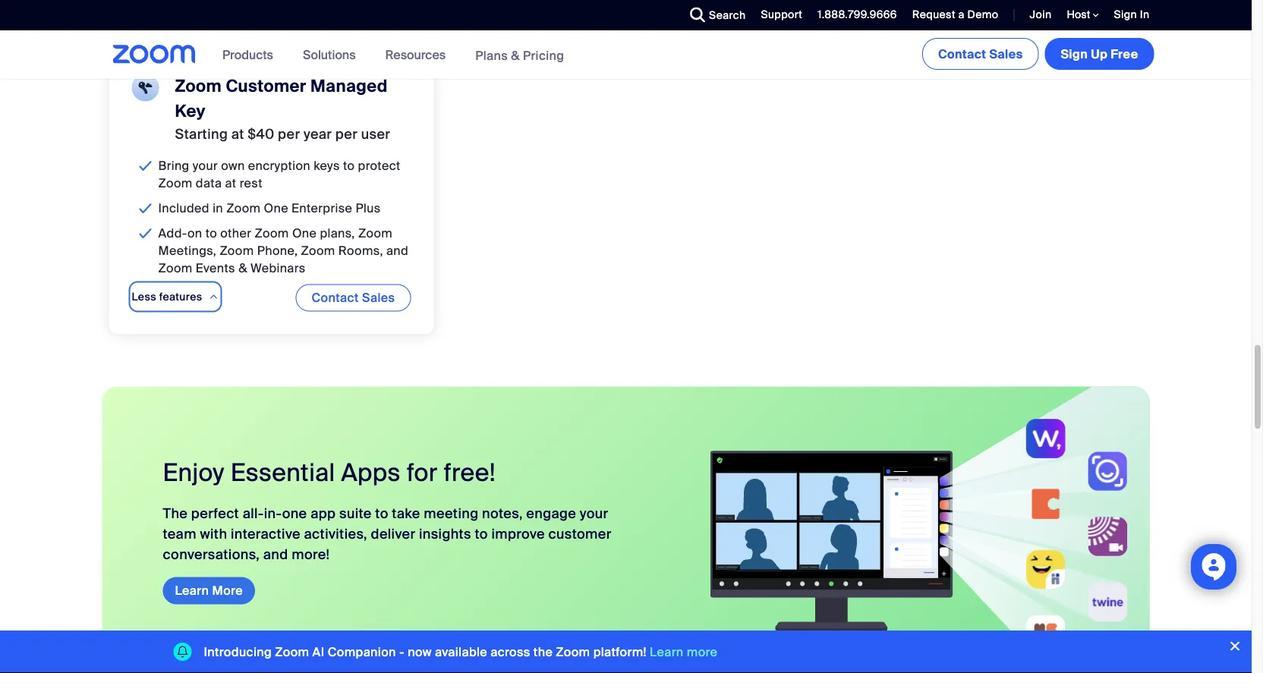 Task type: describe. For each thing, give the bounding box(es) containing it.
products button
[[223, 30, 280, 79]]

to inside add-on to other zoom one plans, zoom meetings, zoom phone, zoom rooms, and zoom events & webinars
[[206, 225, 217, 241]]

sign up free button
[[1045, 38, 1154, 70]]

on
[[187, 225, 202, 241]]

support
[[761, 8, 803, 22]]

less
[[132, 290, 156, 304]]

enterprise
[[292, 200, 352, 216]]

other
[[220, 225, 252, 241]]

request a demo
[[912, 8, 999, 22]]

apps
[[341, 458, 401, 489]]

your inside the perfect all-in-one app suite to take meeting notes, engage your team with interactive activities, deliver insights to improve customer conversations, and more!
[[580, 505, 608, 523]]

enjoy essential apps for free!
[[163, 458, 496, 489]]

managed
[[311, 76, 388, 97]]

host
[[1067, 8, 1093, 22]]

in-
[[264, 505, 282, 523]]

0 horizontal spatial sales
[[362, 290, 395, 306]]

team
[[163, 526, 197, 543]]

one
[[282, 505, 307, 523]]

up image
[[208, 289, 219, 305]]

plans,
[[320, 225, 355, 241]]

learn more link
[[650, 644, 718, 660]]

included in zoom one enterprise plus
[[158, 200, 381, 216]]

ok image for add-on to other zoom one plans, zoom meetings, zoom phone, zoom rooms, and zoom events & webinars
[[136, 225, 156, 242]]

less features button
[[132, 285, 219, 310]]

phone,
[[257, 243, 298, 259]]

at inside bring your own encryption keys to protect zoom data at rest
[[225, 175, 236, 191]]

data
[[196, 175, 222, 191]]

at inside zoom customer managed key starting at $40 per year per user
[[231, 126, 244, 143]]

zoom logo image
[[113, 45, 196, 64]]

0 horizontal spatial one
[[264, 200, 288, 216]]

1 vertical spatial contact sales
[[312, 290, 395, 306]]

the
[[163, 505, 188, 523]]

sign for sign in
[[1114, 8, 1137, 22]]

notes,
[[482, 505, 523, 523]]

to down notes,
[[475, 526, 488, 543]]

zoom down "other" at the top
[[220, 243, 254, 259]]

1 per from the left
[[278, 126, 300, 143]]

join
[[1030, 8, 1052, 22]]

learn more button
[[163, 578, 255, 605]]

product information navigation
[[211, 30, 576, 80]]

activities,
[[304, 526, 367, 543]]

deliver
[[371, 526, 416, 543]]

in
[[1140, 8, 1150, 22]]

sign up free
[[1061, 46, 1138, 62]]

conversations,
[[163, 546, 260, 564]]

a
[[959, 8, 965, 22]]

essential
[[231, 458, 335, 489]]

sign for sign up free
[[1061, 46, 1088, 62]]

ai
[[312, 644, 325, 660]]

1.888.799.9666
[[818, 8, 897, 22]]

demo
[[968, 8, 999, 22]]

zoom up phone,
[[255, 225, 289, 241]]

solutions button
[[303, 30, 363, 79]]

across
[[491, 644, 530, 660]]

to inside bring your own encryption keys to protect zoom data at rest
[[343, 158, 355, 174]]

resources button
[[385, 30, 453, 79]]

all-
[[243, 505, 264, 523]]

pricing
[[523, 47, 564, 63]]

contact sales link inside meetings navigation
[[922, 38, 1039, 70]]

and inside add-on to other zoom one plans, zoom meetings, zoom phone, zoom rooms, and zoom events & webinars
[[386, 243, 409, 259]]

zoom inside bring your own encryption keys to protect zoom data at rest
[[158, 175, 193, 191]]

products
[[223, 47, 273, 63]]

contact inside meetings navigation
[[938, 46, 987, 62]]

interactive
[[231, 526, 301, 543]]

solutions
[[303, 47, 356, 63]]

included
[[158, 200, 210, 216]]

search button
[[679, 0, 750, 30]]

plans & pricing
[[475, 47, 564, 63]]

free!
[[444, 458, 496, 489]]

webinars
[[251, 260, 306, 276]]

meetings,
[[158, 243, 217, 259]]

& inside add-on to other zoom one plans, zoom meetings, zoom phone, zoom rooms, and zoom events & webinars
[[239, 260, 247, 276]]

zoom inside zoom customer managed key starting at $40 per year per user
[[175, 76, 222, 97]]

available
[[435, 644, 487, 660]]

learn more
[[175, 583, 243, 599]]

keys
[[314, 158, 340, 174]]

1 vertical spatial learn
[[650, 644, 684, 660]]

search
[[709, 8, 746, 22]]



Task type: locate. For each thing, give the bounding box(es) containing it.
& right plans
[[511, 47, 520, 63]]

1 vertical spatial your
[[580, 505, 608, 523]]

zoom
[[175, 76, 222, 97], [158, 175, 193, 191], [226, 200, 261, 216], [255, 225, 289, 241], [358, 225, 393, 241], [220, 243, 254, 259], [301, 243, 335, 259], [158, 260, 193, 276], [275, 644, 309, 660], [556, 644, 590, 660]]

0 vertical spatial ok image
[[136, 199, 156, 217]]

at left $40 at the top of the page
[[231, 126, 244, 143]]

join link left host
[[1018, 0, 1056, 30]]

and right rooms,
[[386, 243, 409, 259]]

ok image left included on the left of the page
[[136, 199, 156, 217]]

0 vertical spatial and
[[386, 243, 409, 259]]

zoom up rooms,
[[358, 225, 393, 241]]

your
[[193, 158, 218, 174], [580, 505, 608, 523]]

per right $40 at the top of the page
[[278, 126, 300, 143]]

banner containing contact sales
[[95, 30, 1157, 80]]

introducing zoom ai companion - now available across the zoom platform! learn more
[[204, 644, 718, 660]]

meeting
[[424, 505, 479, 523]]

0 vertical spatial at
[[231, 126, 244, 143]]

the
[[534, 644, 553, 660]]

contact sales link
[[922, 38, 1039, 70], [296, 285, 411, 312]]

engage
[[526, 505, 576, 523]]

contact sales
[[938, 46, 1023, 62], [312, 290, 395, 306]]

sign in link
[[1103, 0, 1157, 30], [1114, 8, 1150, 22]]

with
[[200, 526, 227, 543]]

rooms,
[[339, 243, 383, 259]]

at
[[231, 126, 244, 143], [225, 175, 236, 191]]

zoom right the on the bottom left of the page
[[556, 644, 590, 660]]

contact sales link down demo
[[922, 38, 1039, 70]]

rest
[[240, 175, 263, 191]]

0 horizontal spatial per
[[278, 126, 300, 143]]

1 vertical spatial contact sales link
[[296, 285, 411, 312]]

0 horizontal spatial sign
[[1061, 46, 1088, 62]]

year
[[304, 126, 332, 143]]

1 horizontal spatial sales
[[990, 46, 1023, 62]]

1 horizontal spatial contact sales
[[938, 46, 1023, 62]]

companion
[[328, 644, 396, 660]]

sign left in on the top of the page
[[1114, 8, 1137, 22]]

more
[[212, 583, 243, 599]]

1 vertical spatial contact
[[312, 290, 359, 306]]

2 per from the left
[[335, 126, 358, 143]]

to
[[343, 158, 355, 174], [206, 225, 217, 241], [375, 505, 388, 523], [475, 526, 488, 543]]

plus
[[356, 200, 381, 216]]

& right events on the top left of page
[[239, 260, 247, 276]]

enjoy
[[163, 458, 225, 489]]

free
[[1111, 46, 1138, 62]]

add-on to other zoom one plans, zoom meetings, zoom phone, zoom rooms, and zoom events & webinars
[[158, 225, 409, 276]]

up
[[1091, 46, 1108, 62]]

resources
[[385, 47, 446, 63]]

at down own
[[225, 175, 236, 191]]

less features
[[132, 290, 202, 304]]

one inside add-on to other zoom one plans, zoom meetings, zoom phone, zoom rooms, and zoom events & webinars
[[292, 225, 317, 241]]

1 vertical spatial and
[[263, 546, 288, 564]]

own
[[221, 158, 245, 174]]

-
[[399, 644, 405, 660]]

sign
[[1114, 8, 1137, 22], [1061, 46, 1088, 62]]

0 vertical spatial sales
[[990, 46, 1023, 62]]

contact down rooms,
[[312, 290, 359, 306]]

more!
[[292, 546, 330, 564]]

zoom down plans,
[[301, 243, 335, 259]]

0 horizontal spatial &
[[239, 260, 247, 276]]

zoom down bring
[[158, 175, 193, 191]]

0 vertical spatial one
[[264, 200, 288, 216]]

ok image
[[136, 199, 156, 217], [136, 225, 156, 242]]

perfect
[[191, 505, 239, 523]]

contact down a
[[938, 46, 987, 62]]

0 horizontal spatial contact
[[312, 290, 359, 306]]

events
[[196, 260, 235, 276]]

to right on
[[206, 225, 217, 241]]

ok image for included in zoom one enterprise plus
[[136, 199, 156, 217]]

and
[[386, 243, 409, 259], [263, 546, 288, 564]]

0 vertical spatial your
[[193, 158, 218, 174]]

contact sales inside meetings navigation
[[938, 46, 1023, 62]]

meetings navigation
[[919, 30, 1157, 73]]

for
[[407, 458, 438, 489]]

1 vertical spatial sales
[[362, 290, 395, 306]]

plans & pricing link
[[475, 47, 564, 63], [475, 47, 564, 63]]

customer
[[226, 76, 306, 97]]

1 horizontal spatial and
[[386, 243, 409, 259]]

contact
[[938, 46, 987, 62], [312, 290, 359, 306]]

0 horizontal spatial contact sales
[[312, 290, 395, 306]]

the perfect all-in-one app suite to take meeting notes, engage your team with interactive activities, deliver insights to improve customer conversations, and more!
[[163, 505, 612, 564]]

sign left up
[[1061, 46, 1088, 62]]

starting
[[175, 126, 228, 143]]

0 vertical spatial sign
[[1114, 8, 1137, 22]]

sign inside button
[[1061, 46, 1088, 62]]

contact sales down rooms,
[[312, 290, 395, 306]]

bring
[[158, 158, 189, 174]]

in
[[213, 200, 223, 216]]

join link
[[1018, 0, 1056, 30], [1030, 8, 1052, 22]]

request
[[912, 8, 956, 22]]

ok image left add-
[[136, 225, 156, 242]]

one down "enterprise"
[[292, 225, 317, 241]]

customer
[[549, 526, 612, 543]]

app
[[311, 505, 336, 523]]

zoom up the key
[[175, 76, 222, 97]]

1 horizontal spatial contact
[[938, 46, 987, 62]]

encryption
[[248, 158, 311, 174]]

plans
[[475, 47, 508, 63]]

0 vertical spatial contact sales link
[[922, 38, 1039, 70]]

per right year on the top left of the page
[[335, 126, 358, 143]]

one down bring your own encryption keys to protect zoom data at rest
[[264, 200, 288, 216]]

contact sales link down rooms,
[[296, 285, 411, 312]]

1 vertical spatial &
[[239, 260, 247, 276]]

1 horizontal spatial sign
[[1114, 8, 1137, 22]]

sales
[[990, 46, 1023, 62], [362, 290, 395, 306]]

1 horizontal spatial your
[[580, 505, 608, 523]]

down image
[[888, 0, 899, 10]]

insights
[[419, 526, 471, 543]]

zoom right in
[[226, 200, 261, 216]]

0 horizontal spatial learn
[[175, 583, 209, 599]]

suite
[[339, 505, 372, 523]]

your up the customer
[[580, 505, 608, 523]]

ok image
[[136, 157, 156, 174]]

$40
[[248, 126, 274, 143]]

introducing
[[204, 644, 272, 660]]

now
[[408, 644, 432, 660]]

1 horizontal spatial learn
[[650, 644, 684, 660]]

add-
[[158, 225, 187, 241]]

one
[[264, 200, 288, 216], [292, 225, 317, 241]]

learn inside button
[[175, 583, 209, 599]]

support link
[[750, 0, 806, 30], [761, 8, 803, 22]]

1 horizontal spatial one
[[292, 225, 317, 241]]

take
[[392, 505, 420, 523]]

0 vertical spatial &
[[511, 47, 520, 63]]

& inside product information navigation
[[511, 47, 520, 63]]

1 horizontal spatial per
[[335, 126, 358, 143]]

banner
[[95, 30, 1157, 80]]

1 vertical spatial sign
[[1061, 46, 1088, 62]]

2 ok image from the top
[[136, 225, 156, 242]]

zoom customer managed key starting at $40 per year per user
[[175, 76, 390, 143]]

sign in
[[1114, 8, 1150, 22]]

1 vertical spatial one
[[292, 225, 317, 241]]

0 vertical spatial contact sales
[[938, 46, 1023, 62]]

sales down rooms,
[[362, 290, 395, 306]]

your up data
[[193, 158, 218, 174]]

your inside bring your own encryption keys to protect zoom data at rest
[[193, 158, 218, 174]]

platform!
[[593, 644, 647, 660]]

more
[[687, 644, 718, 660]]

to up deliver
[[375, 505, 388, 523]]

1 horizontal spatial contact sales link
[[922, 38, 1039, 70]]

0 horizontal spatial your
[[193, 158, 218, 174]]

and inside the perfect all-in-one app suite to take meeting notes, engage your team with interactive activities, deliver insights to improve customer conversations, and more!
[[263, 546, 288, 564]]

protect
[[358, 158, 401, 174]]

0 vertical spatial learn
[[175, 583, 209, 599]]

1 vertical spatial at
[[225, 175, 236, 191]]

0 vertical spatial contact
[[938, 46, 987, 62]]

sales down demo
[[990, 46, 1023, 62]]

1 ok image from the top
[[136, 199, 156, 217]]

per
[[278, 126, 300, 143], [335, 126, 358, 143]]

host button
[[1067, 8, 1099, 22]]

contact sales down demo
[[938, 46, 1023, 62]]

join link up meetings navigation
[[1030, 8, 1052, 22]]

1 horizontal spatial &
[[511, 47, 520, 63]]

and down interactive
[[263, 546, 288, 564]]

zoom down meetings,
[[158, 260, 193, 276]]

zoom left ai
[[275, 644, 309, 660]]

user
[[361, 126, 390, 143]]

&
[[511, 47, 520, 63], [239, 260, 247, 276]]

0 horizontal spatial contact sales link
[[296, 285, 411, 312]]

sales inside meetings navigation
[[990, 46, 1023, 62]]

learn
[[175, 583, 209, 599], [650, 644, 684, 660]]

0 horizontal spatial and
[[263, 546, 288, 564]]

to right keys
[[343, 158, 355, 174]]

features
[[159, 290, 202, 304]]

improve
[[492, 526, 545, 543]]

key
[[175, 101, 206, 122]]

1 vertical spatial ok image
[[136, 225, 156, 242]]



Task type: vqa. For each thing, say whether or not it's contained in the screenshot.
'Sales' in the meetings navigation
yes



